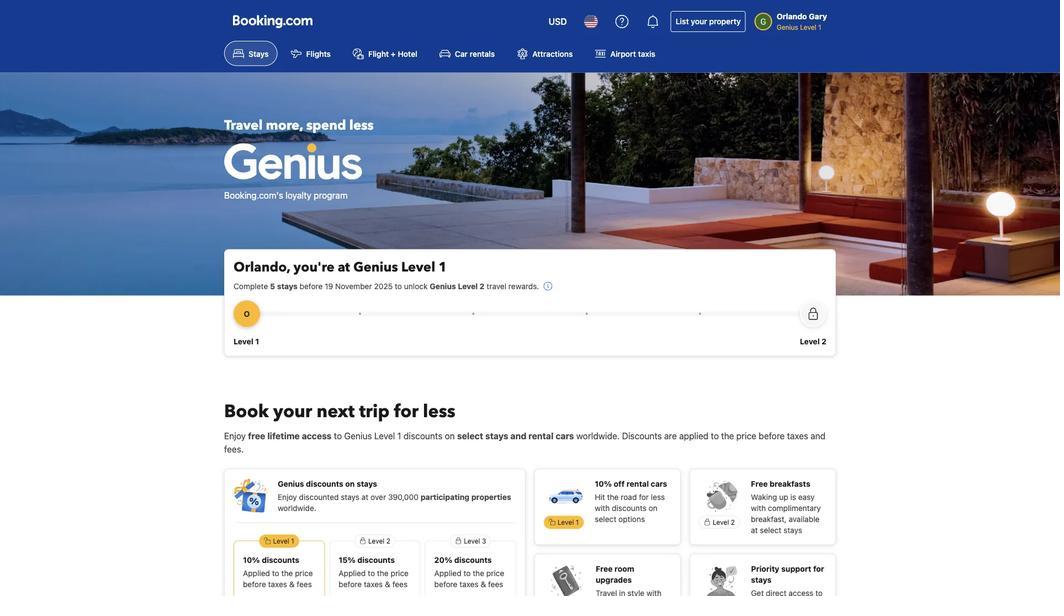 Task type: vqa. For each thing, say whether or not it's contained in the screenshot.
Germany
no



Task type: describe. For each thing, give the bounding box(es) containing it.
flights link
[[282, 41, 340, 66]]

1 horizontal spatial less
[[423, 400, 456, 424]]

booking.com's loyalty program
[[224, 190, 348, 200]]

15% discounts applied to the price before taxes & fees
[[339, 556, 409, 589]]

support
[[782, 565, 812, 574]]

rewards.
[[509, 282, 539, 291]]

lifetime
[[268, 431, 300, 441]]

0 horizontal spatial cars
[[556, 431, 574, 441]]

10% off rental cars hit the road for less with discounts on select options
[[595, 479, 668, 524]]

attractions
[[533, 49, 573, 58]]

genius up 2025
[[354, 259, 398, 277]]

at inside free breakfasts waking up is easy with complimentary breakfast, available at select stays
[[751, 526, 758, 535]]

price for 10% discounts applied to the price before taxes & fees
[[295, 569, 313, 578]]

& for 20% discounts
[[481, 580, 486, 589]]

worldwide. discounts are applied to the price before taxes and fees.
[[224, 431, 826, 455]]

applied for 10%
[[243, 569, 270, 578]]

1 inside orlando gary genius level 1
[[819, 23, 822, 31]]

& for 10% discounts
[[289, 580, 295, 589]]

hit
[[595, 493, 605, 502]]

discounts inside 10% off rental cars hit the road for less with discounts on select options
[[612, 504, 647, 513]]

car rentals
[[455, 49, 495, 58]]

airport
[[611, 49, 636, 58]]

booking.com's
[[224, 190, 283, 200]]

book
[[224, 400, 269, 424]]

less inside 10% off rental cars hit the road for less with discounts on select options
[[651, 493, 665, 502]]

0 horizontal spatial less
[[350, 116, 374, 135]]

up
[[780, 493, 789, 502]]

for inside priority support for stays
[[814, 565, 825, 574]]

2025
[[374, 282, 393, 291]]

priority
[[752, 565, 780, 574]]

discounts
[[622, 431, 662, 441]]

free for free breakfasts waking up is easy with complimentary breakfast, available at select stays
[[751, 479, 768, 489]]

more,
[[266, 116, 303, 135]]

your for book
[[273, 400, 312, 424]]

free room upgrades image
[[549, 564, 585, 597]]

before for 15% discounts applied to the price before taxes & fees
[[339, 580, 362, 589]]

orlando, you're at genius level 1
[[234, 259, 447, 277]]

upgrades
[[596, 576, 632, 585]]

price for 20% discounts applied to the price before taxes & fees
[[487, 569, 505, 578]]

unlock
[[404, 282, 428, 291]]

before for 10% discounts applied to the price before taxes & fees
[[243, 580, 266, 589]]

complete 5 stays before 19 november 2025 to unlock genius level 2 travel rewards.
[[234, 282, 539, 291]]

orlando,
[[234, 259, 290, 277]]

travel
[[224, 116, 263, 135]]

the for 20% discounts applied to the price before taxes & fees
[[473, 569, 485, 578]]

travel more, spend less
[[224, 116, 374, 135]]

with inside 10% off rental cars hit the road for less with discounts on select options
[[595, 504, 610, 513]]

before for 20% discounts applied to the price before taxes & fees
[[435, 580, 458, 589]]

priority support for stays image
[[704, 564, 740, 597]]

list
[[676, 17, 689, 26]]

list your property
[[676, 17, 741, 26]]

discounts for genius discounts on stays enjoy discounted stays at over 390,000 participating properties worldwide.
[[306, 479, 344, 489]]

taxes inside worldwide. discounts are applied to the price before taxes and fees.
[[788, 431, 809, 441]]

airport taxis link
[[586, 41, 665, 66]]

price inside worldwide. discounts are applied to the price before taxes and fees.
[[737, 431, 757, 441]]

complimentary
[[768, 504, 821, 513]]

priority support for stays
[[752, 565, 825, 585]]

0 vertical spatial enjoy
[[224, 431, 246, 441]]

rental inside 10% off rental cars hit the road for less with discounts on select options
[[627, 479, 649, 489]]

property
[[710, 17, 741, 26]]

0 vertical spatial on
[[445, 431, 455, 441]]

easy
[[799, 493, 815, 502]]

attractions link
[[508, 41, 582, 66]]

book your next trip for less
[[224, 400, 456, 424]]

flight + hotel
[[369, 49, 418, 58]]

travel
[[487, 282, 507, 291]]

spend
[[306, 116, 346, 135]]

0 horizontal spatial rental
[[529, 431, 554, 441]]

enjoy free lifetime access to genius level 1 discounts on select stays and rental cars
[[224, 431, 574, 441]]

free breakfasts image
[[704, 479, 740, 514]]

genius down trip
[[344, 431, 372, 441]]

worldwide. inside worldwide. discounts are applied to the price before taxes and fees.
[[577, 431, 620, 441]]

1 and from the left
[[511, 431, 527, 441]]

select inside 10% off rental cars hit the road for less with discounts on select options
[[595, 515, 617, 524]]

5
[[270, 282, 275, 291]]

access
[[302, 431, 332, 441]]

car rentals link
[[431, 41, 504, 66]]

level 3
[[464, 538, 486, 546]]

flights
[[306, 49, 331, 58]]

20% discounts applied to the price before taxes & fees
[[435, 556, 505, 589]]

with inside free breakfasts waking up is easy with complimentary breakfast, available at select stays
[[751, 504, 766, 513]]

2 vertical spatial level 1
[[273, 538, 294, 546]]

stays inside priority support for stays
[[752, 576, 772, 585]]

worldwide. inside genius discounts on stays enjoy discounted stays at over 390,000 participating properties worldwide.
[[278, 504, 316, 513]]

0 vertical spatial level 2
[[800, 337, 827, 346]]

fees for 15% discounts applied to the price before taxes & fees
[[393, 580, 408, 589]]

over
[[371, 493, 386, 502]]

available
[[789, 515, 820, 524]]

you're
[[294, 259, 335, 277]]

10% discounts applied to the price before taxes & fees
[[243, 556, 313, 589]]

19
[[325, 282, 333, 291]]

rentals
[[470, 49, 495, 58]]

stays
[[249, 49, 269, 58]]

your for list
[[691, 17, 708, 26]]

applied for 20%
[[435, 569, 462, 578]]

list your property link
[[671, 11, 746, 32]]

room
[[615, 565, 635, 574]]

enjoy inside genius discounts on stays enjoy discounted stays at over 390,000 participating properties worldwide.
[[278, 493, 297, 502]]

for inside 10% off rental cars hit the road for less with discounts on select options
[[639, 493, 649, 502]]

loyalty
[[286, 190, 312, 200]]

stays link
[[224, 41, 278, 66]]

the inside 10% off rental cars hit the road for less with discounts on select options
[[608, 493, 619, 502]]



Task type: locate. For each thing, give the bounding box(es) containing it.
on inside 10% off rental cars hit the road for less with discounts on select options
[[649, 504, 658, 513]]

0 vertical spatial less
[[350, 116, 374, 135]]

taxes inside 20% discounts applied to the price before taxes & fees
[[460, 580, 479, 589]]

options
[[619, 515, 645, 524]]

10%
[[595, 479, 612, 489], [243, 556, 260, 565]]

2 & from the left
[[385, 580, 391, 589]]

meter
[[247, 312, 814, 316]]

for right road
[[639, 493, 649, 502]]

at inside genius discounts on stays enjoy discounted stays at over 390,000 participating properties worldwide.
[[362, 493, 369, 502]]

complete
[[234, 282, 268, 291]]

discounts
[[404, 431, 443, 441], [306, 479, 344, 489], [612, 504, 647, 513], [262, 556, 299, 565], [358, 556, 395, 565], [455, 556, 492, 565]]

free inside free breakfasts waking up is easy with complimentary breakfast, available at select stays
[[751, 479, 768, 489]]

and inside worldwide. discounts are applied to the price before taxes and fees.
[[811, 431, 826, 441]]

level inside orlando gary genius level 1
[[801, 23, 817, 31]]

2 fees from the left
[[393, 580, 408, 589]]

genius down orlando
[[777, 23, 799, 31]]

1 & from the left
[[289, 580, 295, 589]]

fees
[[297, 580, 312, 589], [393, 580, 408, 589], [488, 580, 504, 589]]

is
[[791, 493, 797, 502]]

1 vertical spatial 10%
[[243, 556, 260, 565]]

orlando
[[777, 12, 808, 21]]

2 horizontal spatial on
[[649, 504, 658, 513]]

1 horizontal spatial level 1
[[273, 538, 294, 546]]

level 1 up the 10% discounts applied to the price before taxes & fees
[[273, 538, 294, 546]]

1 vertical spatial level 2
[[713, 519, 735, 527]]

1 with from the left
[[595, 504, 610, 513]]

discounts inside genius discounts on stays enjoy discounted stays at over 390,000 participating properties worldwide.
[[306, 479, 344, 489]]

applied inside the 10% discounts applied to the price before taxes & fees
[[243, 569, 270, 578]]

0 horizontal spatial fees
[[297, 580, 312, 589]]

0 horizontal spatial applied
[[243, 569, 270, 578]]

20%
[[435, 556, 453, 565]]

1 horizontal spatial &
[[385, 580, 391, 589]]

genius up discounted
[[278, 479, 304, 489]]

+
[[391, 49, 396, 58]]

& inside the 10% discounts applied to the price before taxes & fees
[[289, 580, 295, 589]]

2 horizontal spatial level 1
[[558, 519, 579, 527]]

1 vertical spatial worldwide.
[[278, 504, 316, 513]]

1 vertical spatial level 1
[[558, 519, 579, 527]]

the inside 20% discounts applied to the price before taxes & fees
[[473, 569, 485, 578]]

1 horizontal spatial on
[[445, 431, 455, 441]]

1 horizontal spatial applied
[[339, 569, 366, 578]]

0 horizontal spatial 10%
[[243, 556, 260, 565]]

at down breakfast,
[[751, 526, 758, 535]]

0 horizontal spatial at
[[338, 259, 350, 277]]

free for free room upgrades
[[596, 565, 613, 574]]

0 horizontal spatial and
[[511, 431, 527, 441]]

and
[[511, 431, 527, 441], [811, 431, 826, 441]]

program
[[314, 190, 348, 200]]

price inside the 10% discounts applied to the price before taxes & fees
[[295, 569, 313, 578]]

10% for 10% off rental cars hit the road for less with discounts on select options
[[595, 479, 612, 489]]

3
[[482, 538, 486, 546]]

1 applied from the left
[[243, 569, 270, 578]]

0 vertical spatial for
[[394, 400, 419, 424]]

2 and from the left
[[811, 431, 826, 441]]

3 fees from the left
[[488, 580, 504, 589]]

&
[[289, 580, 295, 589], [385, 580, 391, 589], [481, 580, 486, 589]]

1 horizontal spatial free
[[751, 479, 768, 489]]

2 horizontal spatial &
[[481, 580, 486, 589]]

genius inside orlando gary genius level 1
[[777, 23, 799, 31]]

0 horizontal spatial &
[[289, 580, 295, 589]]

level 2
[[800, 337, 827, 346], [713, 519, 735, 527], [368, 538, 391, 546]]

on inside genius discounts on stays enjoy discounted stays at over 390,000 participating properties worldwide.
[[346, 479, 355, 489]]

2 horizontal spatial less
[[651, 493, 665, 502]]

before inside worldwide. discounts are applied to the price before taxes and fees.
[[759, 431, 785, 441]]

genius discounts on stays enjoy discounted stays at over 390,000 participating properties worldwide.
[[278, 479, 511, 513]]

stays
[[277, 282, 298, 291], [486, 431, 509, 441], [357, 479, 377, 489], [341, 493, 360, 502], [784, 526, 803, 535], [752, 576, 772, 585]]

free
[[751, 479, 768, 489], [596, 565, 613, 574]]

breakfasts
[[770, 479, 811, 489]]

off
[[614, 479, 625, 489]]

before
[[300, 282, 323, 291], [759, 431, 785, 441], [243, 580, 266, 589], [339, 580, 362, 589], [435, 580, 458, 589]]

free room upgrades
[[596, 565, 635, 585]]

gary
[[809, 12, 828, 21]]

10% inside 10% off rental cars hit the road for less with discounts on select options
[[595, 479, 612, 489]]

your right 'list'
[[691, 17, 708, 26]]

the inside worldwide. discounts are applied to the price before taxes and fees.
[[722, 431, 735, 441]]

taxes for 15% discounts applied to the price before taxes & fees
[[364, 580, 383, 589]]

your inside list your property link
[[691, 17, 708, 26]]

genius
[[777, 23, 799, 31], [354, 259, 398, 277], [430, 282, 456, 291], [344, 431, 372, 441], [278, 479, 304, 489]]

select inside free breakfasts waking up is easy with complimentary breakfast, available at select stays
[[760, 526, 782, 535]]

for
[[394, 400, 419, 424], [639, 493, 649, 502], [814, 565, 825, 574]]

applied
[[243, 569, 270, 578], [339, 569, 366, 578], [435, 569, 462, 578]]

free up upgrades
[[596, 565, 613, 574]]

1
[[819, 23, 822, 31], [439, 259, 447, 277], [255, 337, 259, 346], [398, 431, 402, 441], [576, 519, 579, 527], [291, 538, 294, 546]]

at
[[338, 259, 350, 277], [362, 493, 369, 502], [751, 526, 758, 535]]

to inside the 10% discounts applied to the price before taxes & fees
[[272, 569, 279, 578]]

road
[[621, 493, 637, 502]]

1 horizontal spatial and
[[811, 431, 826, 441]]

less right road
[[651, 493, 665, 502]]

1 vertical spatial rental
[[627, 479, 649, 489]]

discounts inside 20% discounts applied to the price before taxes & fees
[[455, 556, 492, 565]]

0 horizontal spatial select
[[457, 431, 484, 441]]

0 vertical spatial free
[[751, 479, 768, 489]]

fees.
[[224, 444, 244, 455]]

& inside 15% discounts applied to the price before taxes & fees
[[385, 580, 391, 589]]

before inside 20% discounts applied to the price before taxes & fees
[[435, 580, 458, 589]]

airport taxis
[[611, 49, 656, 58]]

2 vertical spatial level 2
[[368, 538, 391, 546]]

fees for 20% discounts applied to the price before taxes & fees
[[488, 580, 504, 589]]

1 horizontal spatial with
[[751, 504, 766, 513]]

for up the enjoy free lifetime access to genius level 1 discounts on select stays and rental cars
[[394, 400, 419, 424]]

2 horizontal spatial select
[[760, 526, 782, 535]]

1 horizontal spatial cars
[[651, 479, 668, 489]]

genius image
[[224, 143, 362, 180], [224, 143, 362, 180]]

1 vertical spatial at
[[362, 493, 369, 502]]

price inside 15% discounts applied to the price before taxes & fees
[[391, 569, 409, 578]]

0 horizontal spatial enjoy
[[224, 431, 246, 441]]

2 horizontal spatial for
[[814, 565, 825, 574]]

3 applied from the left
[[435, 569, 462, 578]]

fees for 10% discounts applied to the price before taxes & fees
[[297, 580, 312, 589]]

the inside the 10% discounts applied to the price before taxes & fees
[[282, 569, 293, 578]]

your up lifetime
[[273, 400, 312, 424]]

0 vertical spatial worldwide.
[[577, 431, 620, 441]]

0 vertical spatial 10%
[[595, 479, 612, 489]]

rental
[[529, 431, 554, 441], [627, 479, 649, 489]]

genius right unlock
[[430, 282, 456, 291]]

price inside 20% discounts applied to the price before taxes & fees
[[487, 569, 505, 578]]

applied for 15%
[[339, 569, 366, 578]]

next
[[317, 400, 355, 424]]

taxes inside the 10% discounts applied to the price before taxes & fees
[[268, 580, 287, 589]]

your
[[691, 17, 708, 26], [273, 400, 312, 424]]

0 vertical spatial your
[[691, 17, 708, 26]]

breakfast,
[[751, 515, 787, 524]]

1 vertical spatial your
[[273, 400, 312, 424]]

select
[[457, 431, 484, 441], [595, 515, 617, 524], [760, 526, 782, 535]]

level 1 down 10% off rental cars image
[[558, 519, 579, 527]]

cars inside 10% off rental cars hit the road for less with discounts on select options
[[651, 479, 668, 489]]

with down waking
[[751, 504, 766, 513]]

worldwide. left discounts
[[577, 431, 620, 441]]

are
[[665, 431, 677, 441]]

0 horizontal spatial worldwide.
[[278, 504, 316, 513]]

car
[[455, 49, 468, 58]]

flight
[[369, 49, 389, 58]]

2 vertical spatial select
[[760, 526, 782, 535]]

hotel
[[398, 49, 418, 58]]

10% for 10% discounts applied to the price before taxes & fees
[[243, 556, 260, 565]]

price for 15% discounts applied to the price before taxes & fees
[[391, 569, 409, 578]]

2 vertical spatial less
[[651, 493, 665, 502]]

10% inside the 10% discounts applied to the price before taxes & fees
[[243, 556, 260, 565]]

0 horizontal spatial with
[[595, 504, 610, 513]]

fees inside the 10% discounts applied to the price before taxes & fees
[[297, 580, 312, 589]]

applied
[[680, 431, 709, 441]]

enjoy up fees.
[[224, 431, 246, 441]]

at up 'november'
[[338, 259, 350, 277]]

with
[[595, 504, 610, 513], [751, 504, 766, 513]]

1 horizontal spatial fees
[[393, 580, 408, 589]]

free breakfasts waking up is easy with complimentary breakfast, available at select stays
[[751, 479, 821, 535]]

booking.com online hotel reservations image
[[233, 15, 313, 28]]

discounts for 10% discounts applied to the price before taxes & fees
[[262, 556, 299, 565]]

free inside free room upgrades
[[596, 565, 613, 574]]

fees inside 15% discounts applied to the price before taxes & fees
[[393, 580, 408, 589]]

november
[[335, 282, 372, 291]]

2 vertical spatial on
[[649, 504, 658, 513]]

on
[[445, 431, 455, 441], [346, 479, 355, 489], [649, 504, 658, 513]]

1 horizontal spatial enjoy
[[278, 493, 297, 502]]

to inside 20% discounts applied to the price before taxes & fees
[[464, 569, 471, 578]]

2 horizontal spatial fees
[[488, 580, 504, 589]]

0 horizontal spatial level 1
[[234, 337, 259, 346]]

& for 15% discounts
[[385, 580, 391, 589]]

0 vertical spatial select
[[457, 431, 484, 441]]

2 vertical spatial at
[[751, 526, 758, 535]]

0 horizontal spatial free
[[596, 565, 613, 574]]

free
[[248, 431, 265, 441]]

before inside the 10% discounts applied to the price before taxes & fees
[[243, 580, 266, 589]]

less up the enjoy free lifetime access to genius level 1 discounts on select stays and rental cars
[[423, 400, 456, 424]]

0 vertical spatial level 1
[[234, 337, 259, 346]]

level 1
[[234, 337, 259, 346], [558, 519, 579, 527], [273, 538, 294, 546]]

orlando gary genius level 1
[[777, 12, 828, 31]]

1 vertical spatial free
[[596, 565, 613, 574]]

discounts inside the 10% discounts applied to the price before taxes & fees
[[262, 556, 299, 565]]

15%
[[339, 556, 356, 565]]

level 1 down o
[[234, 337, 259, 346]]

taxes for 10% discounts applied to the price before taxes & fees
[[268, 580, 287, 589]]

the inside 15% discounts applied to the price before taxes & fees
[[377, 569, 389, 578]]

less right "spend"
[[350, 116, 374, 135]]

applied inside 20% discounts applied to the price before taxes & fees
[[435, 569, 462, 578]]

1 vertical spatial on
[[346, 479, 355, 489]]

1 horizontal spatial at
[[362, 493, 369, 502]]

book your next trip for less image
[[234, 479, 269, 514]]

usd button
[[542, 8, 574, 35]]

taxis
[[638, 49, 656, 58]]

2 horizontal spatial level 2
[[800, 337, 827, 346]]

2 horizontal spatial applied
[[435, 569, 462, 578]]

1 vertical spatial cars
[[651, 479, 668, 489]]

2 applied from the left
[[339, 569, 366, 578]]

the for 15% discounts applied to the price before taxes & fees
[[377, 569, 389, 578]]

1 horizontal spatial for
[[639, 493, 649, 502]]

0 vertical spatial rental
[[529, 431, 554, 441]]

1 horizontal spatial level 2
[[713, 519, 735, 527]]

3 & from the left
[[481, 580, 486, 589]]

o
[[244, 309, 250, 318]]

fees inside 20% discounts applied to the price before taxes & fees
[[488, 580, 504, 589]]

0 horizontal spatial your
[[273, 400, 312, 424]]

discounts inside 15% discounts applied to the price before taxes & fees
[[358, 556, 395, 565]]

level
[[801, 23, 817, 31], [402, 259, 436, 277], [458, 282, 478, 291], [234, 337, 253, 346], [800, 337, 820, 346], [374, 431, 395, 441], [558, 519, 574, 527], [713, 519, 730, 527], [273, 538, 289, 546], [368, 538, 385, 546], [464, 538, 480, 546]]

discounted
[[299, 493, 339, 502]]

& inside 20% discounts applied to the price before taxes & fees
[[481, 580, 486, 589]]

the for 10% discounts applied to the price before taxes & fees
[[282, 569, 293, 578]]

1 vertical spatial for
[[639, 493, 649, 502]]

1 horizontal spatial worldwide.
[[577, 431, 620, 441]]

flight + hotel link
[[344, 41, 426, 66]]

free up waking
[[751, 479, 768, 489]]

genius inside genius discounts on stays enjoy discounted stays at over 390,000 participating properties worldwide.
[[278, 479, 304, 489]]

with down hit
[[595, 504, 610, 513]]

to inside worldwide. discounts are applied to the price before taxes and fees.
[[711, 431, 719, 441]]

for right support
[[814, 565, 825, 574]]

1 fees from the left
[[297, 580, 312, 589]]

2 with from the left
[[751, 504, 766, 513]]

1 horizontal spatial rental
[[627, 479, 649, 489]]

1 horizontal spatial your
[[691, 17, 708, 26]]

1 vertical spatial enjoy
[[278, 493, 297, 502]]

1 vertical spatial select
[[595, 515, 617, 524]]

price
[[737, 431, 757, 441], [295, 569, 313, 578], [391, 569, 409, 578], [487, 569, 505, 578]]

enjoy left discounted
[[278, 493, 297, 502]]

trip
[[359, 400, 390, 424]]

taxes for 20% discounts applied to the price before taxes & fees
[[460, 580, 479, 589]]

0 vertical spatial at
[[338, 259, 350, 277]]

waking
[[751, 493, 778, 502]]

taxes inside 15% discounts applied to the price before taxes & fees
[[364, 580, 383, 589]]

0 horizontal spatial level 2
[[368, 538, 391, 546]]

discounts for 15% discounts applied to the price before taxes & fees
[[358, 556, 395, 565]]

at left over
[[362, 493, 369, 502]]

to inside 15% discounts applied to the price before taxes & fees
[[368, 569, 375, 578]]

2 horizontal spatial at
[[751, 526, 758, 535]]

worldwide.
[[577, 431, 620, 441], [278, 504, 316, 513]]

discounts for 20% discounts applied to the price before taxes & fees
[[455, 556, 492, 565]]

worldwide. down discounted
[[278, 504, 316, 513]]

1 vertical spatial less
[[423, 400, 456, 424]]

2 vertical spatial for
[[814, 565, 825, 574]]

10% off rental cars image
[[549, 479, 584, 514]]

0 vertical spatial cars
[[556, 431, 574, 441]]

usd
[[549, 16, 567, 27]]

stays inside free breakfasts waking up is easy with complimentary breakfast, available at select stays
[[784, 526, 803, 535]]

1 horizontal spatial 10%
[[595, 479, 612, 489]]

1 horizontal spatial select
[[595, 515, 617, 524]]

before inside 15% discounts applied to the price before taxes & fees
[[339, 580, 362, 589]]

participating
[[421, 493, 470, 502]]

0 horizontal spatial for
[[394, 400, 419, 424]]

0 horizontal spatial on
[[346, 479, 355, 489]]

properties
[[472, 493, 511, 502]]

390,000
[[388, 493, 419, 502]]

applied inside 15% discounts applied to the price before taxes & fees
[[339, 569, 366, 578]]



